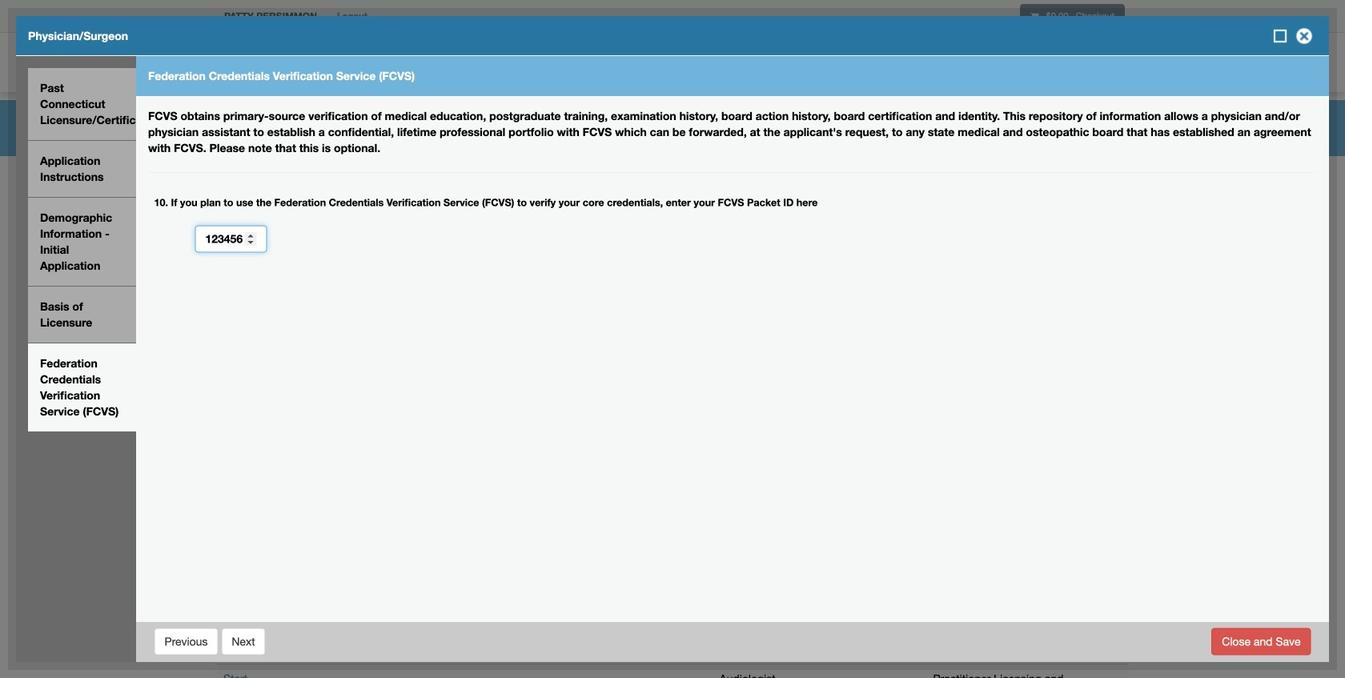 Task type: vqa. For each thing, say whether or not it's contained in the screenshot.
radio
no



Task type: locate. For each thing, give the bounding box(es) containing it.
<b><center>state of connecticut<br>
 online elicense website</center></b> image
[[216, 36, 408, 62]]

None button
[[154, 628, 218, 655], [221, 628, 266, 655], [1212, 628, 1311, 655], [154, 628, 218, 655], [221, 628, 266, 655], [1212, 628, 1311, 655]]

None number field
[[195, 225, 267, 253]]

close window image
[[1292, 23, 1317, 49]]

maximize/minimize image
[[1273, 28, 1289, 44]]



